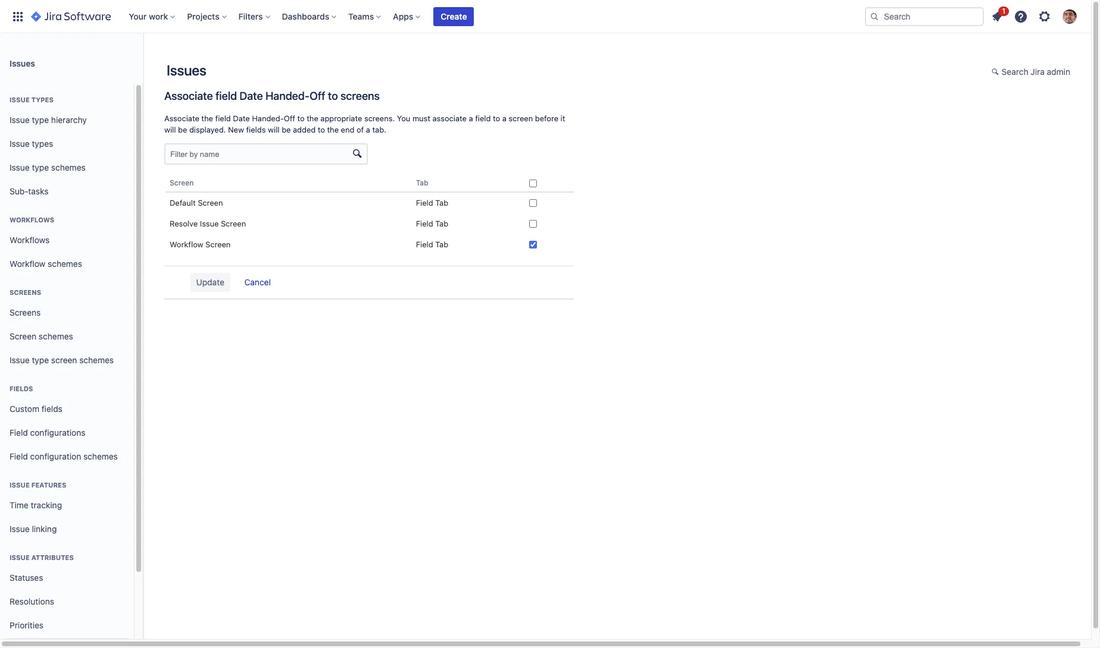 Task type: vqa. For each thing, say whether or not it's contained in the screenshot.
search icon
no



Task type: locate. For each thing, give the bounding box(es) containing it.
issue type schemes
[[10, 162, 86, 172]]

issues
[[10, 58, 35, 68], [167, 62, 206, 79]]

appropriate
[[321, 114, 362, 123]]

search image
[[870, 12, 879, 21]]

workflow for workflow schemes
[[10, 259, 45, 269]]

filters
[[239, 11, 263, 21]]

schemes up issue type screen schemes
[[39, 331, 73, 341]]

0 horizontal spatial workflow
[[10, 259, 45, 269]]

0 vertical spatial workflow
[[170, 240, 203, 250]]

issue inside 'screens' group
[[10, 355, 30, 365]]

to up added
[[297, 114, 305, 123]]

screens for 'screens' group
[[10, 289, 41, 296]]

1 horizontal spatial small image
[[992, 67, 1001, 77]]

priorities
[[10, 621, 44, 631]]

your work button
[[125, 7, 180, 26]]

type down screen schemes
[[32, 355, 49, 365]]

0 vertical spatial date
[[239, 89, 263, 102]]

new
[[228, 125, 244, 134]]

issue for issue type schemes
[[10, 162, 30, 172]]

2 vertical spatial field tab
[[416, 240, 448, 250]]

the
[[201, 114, 213, 123], [307, 114, 318, 123], [327, 125, 339, 134]]

1 horizontal spatial workflow
[[170, 240, 203, 250]]

fields right new
[[246, 125, 266, 134]]

1 horizontal spatial off
[[310, 89, 325, 102]]

0 horizontal spatial small image
[[352, 149, 362, 159]]

banner
[[0, 0, 1091, 33]]

handed-
[[265, 89, 310, 102], [252, 114, 284, 123]]

to right added
[[318, 125, 325, 134]]

fields group
[[5, 373, 129, 473]]

screens up screen schemes
[[10, 308, 41, 318]]

field configuration schemes
[[10, 452, 118, 462]]

2 associate from the top
[[164, 114, 199, 123]]

schemes inside field configuration schemes "link"
[[83, 452, 118, 462]]

resolve issue screen
[[170, 219, 246, 229]]

jira software image
[[31, 9, 111, 24], [31, 9, 111, 24]]

tasks
[[28, 186, 49, 196]]

0 horizontal spatial off
[[284, 114, 295, 123]]

associate for associate the field date handed-off to the appropriate screens.  you must associate a field to a screen before it will be displayed. new fields will be added to the end of a tab.
[[164, 114, 199, 123]]

field tab
[[416, 198, 448, 208], [416, 219, 448, 229], [416, 240, 448, 250]]

small image down of in the top of the page
[[352, 149, 362, 159]]

0 horizontal spatial the
[[201, 114, 213, 123]]

0 vertical spatial workflows
[[10, 216, 54, 224]]

custom fields link
[[5, 398, 129, 422]]

field
[[416, 198, 433, 208], [416, 219, 433, 229], [416, 240, 433, 250], [10, 428, 28, 438], [10, 452, 28, 462]]

schemes inside issue type screen schemes link
[[79, 355, 114, 365]]

help image
[[1014, 9, 1028, 24]]

Filter by name text field
[[164, 144, 368, 165]]

issue attributes
[[10, 554, 74, 562]]

handed- down associate field date handed-off to screens
[[252, 114, 284, 123]]

sub-
[[10, 186, 28, 196]]

fields inside associate the field date handed-off to the appropriate screens.  you must associate a field to a screen before it will be displayed. new fields will be added to the end of a tab.
[[246, 125, 266, 134]]

tab
[[416, 179, 428, 188], [435, 198, 448, 208], [435, 219, 448, 229], [435, 240, 448, 250]]

appswitcher icon image
[[11, 9, 25, 24]]

screen
[[170, 179, 194, 188], [198, 198, 223, 208], [221, 219, 246, 229], [205, 240, 231, 250], [10, 331, 36, 341]]

issues right sidebar navigation icon
[[167, 62, 206, 79]]

1 vertical spatial workflows
[[10, 235, 50, 245]]

tab for default screen
[[435, 198, 448, 208]]

3 type from the top
[[32, 355, 49, 365]]

0 horizontal spatial screen
[[51, 355, 77, 365]]

screen inside group
[[10, 331, 36, 341]]

primary element
[[7, 0, 865, 33]]

will up filter by name text box in the top of the page
[[268, 125, 280, 134]]

field inside "link"
[[10, 452, 28, 462]]

1 vertical spatial fields
[[42, 404, 62, 414]]

screen schemes
[[10, 331, 73, 341]]

off up appropriate in the left top of the page
[[310, 89, 325, 102]]

must
[[413, 114, 430, 123]]

issue for issue features
[[10, 482, 30, 489]]

screen
[[509, 114, 533, 123], [51, 355, 77, 365]]

statuses
[[10, 573, 43, 583]]

tab for resolve issue screen
[[435, 219, 448, 229]]

schemes down issue types link
[[51, 162, 86, 172]]

0 horizontal spatial issues
[[10, 58, 35, 68]]

type
[[32, 115, 49, 125], [32, 162, 49, 172], [32, 355, 49, 365]]

search jira admin link
[[986, 63, 1076, 82]]

screen left before at the top of page
[[509, 114, 533, 123]]

1 screens from the top
[[10, 289, 41, 296]]

0 vertical spatial screens
[[10, 289, 41, 296]]

the up displayed.
[[201, 114, 213, 123]]

1 horizontal spatial fields
[[246, 125, 266, 134]]

fields inside group
[[42, 404, 62, 414]]

to
[[328, 89, 338, 102], [297, 114, 305, 123], [493, 114, 500, 123], [318, 125, 325, 134]]

off
[[310, 89, 325, 102], [284, 114, 295, 123]]

sub-tasks link
[[5, 180, 129, 204]]

workflow down workflows link
[[10, 259, 45, 269]]

the down appropriate in the left top of the page
[[327, 125, 339, 134]]

workflow
[[170, 240, 203, 250], [10, 259, 45, 269]]

issue linking link
[[5, 518, 129, 542]]

1 vertical spatial screens
[[10, 308, 41, 318]]

0 vertical spatial screen
[[509, 114, 533, 123]]

2 will from the left
[[268, 125, 280, 134]]

small image left search
[[992, 67, 1001, 77]]

0 vertical spatial fields
[[246, 125, 266, 134]]

settings image
[[1038, 9, 1052, 24]]

screens link
[[5, 301, 129, 325]]

schemes down workflows link
[[48, 259, 82, 269]]

1 field tab from the top
[[416, 198, 448, 208]]

1 associate from the top
[[164, 89, 213, 102]]

2 be from the left
[[282, 125, 291, 134]]

workflows down sub-tasks
[[10, 216, 54, 224]]

1 vertical spatial workflow
[[10, 259, 45, 269]]

time
[[10, 500, 28, 511]]

screens inside "link"
[[10, 308, 41, 318]]

type for hierarchy
[[32, 115, 49, 125]]

screen down resolve issue screen
[[205, 240, 231, 250]]

0 horizontal spatial fields
[[42, 404, 62, 414]]

issue for issue types
[[10, 138, 30, 149]]

a left before at the top of page
[[502, 114, 507, 123]]

associate field date handed-off to screens
[[164, 89, 380, 102]]

screens group
[[5, 276, 129, 376]]

resolutions
[[10, 597, 54, 607]]

of
[[357, 125, 364, 134]]

handed- inside associate the field date handed-off to the appropriate screens.  you must associate a field to a screen before it will be displayed. new fields will be added to the end of a tab.
[[252, 114, 284, 123]]

a right of in the top of the page
[[366, 125, 370, 134]]

2 horizontal spatial a
[[502, 114, 507, 123]]

Select all checkbox
[[529, 180, 537, 188]]

screen up issue type screen schemes
[[10, 331, 36, 341]]

screens for screens "link"
[[10, 308, 41, 318]]

1 type from the top
[[32, 115, 49, 125]]

handed- up added
[[265, 89, 310, 102]]

workflow for workflow screen
[[170, 240, 203, 250]]

associate for associate field date handed-off to screens
[[164, 89, 213, 102]]

0 vertical spatial associate
[[164, 89, 213, 102]]

issue type screen schemes link
[[5, 349, 129, 373]]

None checkbox
[[529, 221, 537, 228]]

1 vertical spatial screen
[[51, 355, 77, 365]]

workflow schemes
[[10, 259, 82, 269]]

associate inside associate the field date handed-off to the appropriate screens.  you must associate a field to a screen before it will be displayed. new fields will be added to the end of a tab.
[[164, 114, 199, 123]]

type up tasks
[[32, 162, 49, 172]]

will left displayed.
[[164, 125, 176, 134]]

it
[[561, 114, 565, 123]]

will
[[164, 125, 176, 134], [268, 125, 280, 134]]

workflows
[[10, 216, 54, 224], [10, 235, 50, 245]]

tab.
[[372, 125, 386, 134]]

be left displayed.
[[178, 125, 187, 134]]

search jira admin
[[1002, 67, 1070, 77]]

type down types
[[32, 115, 49, 125]]

2 horizontal spatial the
[[327, 125, 339, 134]]

0 horizontal spatial be
[[178, 125, 187, 134]]

you
[[397, 114, 410, 123]]

time tracking
[[10, 500, 62, 511]]

the up added
[[307, 114, 318, 123]]

1 will from the left
[[164, 125, 176, 134]]

type inside 'screens' group
[[32, 355, 49, 365]]

3 field tab from the top
[[416, 240, 448, 250]]

None checkbox
[[529, 200, 537, 207], [529, 241, 537, 249], [529, 200, 537, 207], [529, 241, 537, 249]]

workflows up the workflow schemes at the top of page
[[10, 235, 50, 245]]

screen down 'screen schemes' link
[[51, 355, 77, 365]]

1 vertical spatial field tab
[[416, 219, 448, 229]]

1 horizontal spatial will
[[268, 125, 280, 134]]

1 vertical spatial date
[[233, 114, 250, 123]]

issues up issue types
[[10, 58, 35, 68]]

jira
[[1031, 67, 1045, 77]]

added
[[293, 125, 316, 134]]

a right associate
[[469, 114, 473, 123]]

projects button
[[184, 7, 231, 26]]

1 workflows from the top
[[10, 216, 54, 224]]

date
[[239, 89, 263, 102], [233, 114, 250, 123]]

2 field tab from the top
[[416, 219, 448, 229]]

small image
[[992, 67, 1001, 77], [352, 149, 362, 159]]

screens
[[341, 89, 380, 102]]

1 vertical spatial associate
[[164, 114, 199, 123]]

schemes down field configurations link
[[83, 452, 118, 462]]

1 horizontal spatial be
[[282, 125, 291, 134]]

attributes
[[31, 554, 74, 562]]

filters button
[[235, 7, 275, 26]]

0 horizontal spatial a
[[366, 125, 370, 134]]

configuration
[[30, 452, 81, 462]]

1 vertical spatial type
[[32, 162, 49, 172]]

a
[[469, 114, 473, 123], [502, 114, 507, 123], [366, 125, 370, 134]]

screens down the workflow schemes at the top of page
[[10, 289, 41, 296]]

workflow inside group
[[10, 259, 45, 269]]

configurations
[[30, 428, 85, 438]]

0 vertical spatial field tab
[[416, 198, 448, 208]]

be left added
[[282, 125, 291, 134]]

2 workflows from the top
[[10, 235, 50, 245]]

1 vertical spatial off
[[284, 114, 295, 123]]

None submit
[[190, 274, 230, 293]]

issue type schemes link
[[5, 156, 129, 180]]

1 vertical spatial handed-
[[252, 114, 284, 123]]

off up added
[[284, 114, 295, 123]]

2 vertical spatial type
[[32, 355, 49, 365]]

workflows for workflows group
[[10, 216, 54, 224]]

fields up the field configurations
[[42, 404, 62, 414]]

0 vertical spatial type
[[32, 115, 49, 125]]

admin
[[1047, 67, 1070, 77]]

screen up "default"
[[170, 179, 194, 188]]

workflows group
[[5, 204, 129, 280]]

workflow down resolve
[[170, 240, 203, 250]]

2 screens from the top
[[10, 308, 41, 318]]

1 horizontal spatial screen
[[509, 114, 533, 123]]

2 type from the top
[[32, 162, 49, 172]]

0 vertical spatial small image
[[992, 67, 1001, 77]]

be
[[178, 125, 187, 134], [282, 125, 291, 134]]

schemes down 'screen schemes' link
[[79, 355, 114, 365]]

small image inside search jira admin link
[[992, 67, 1001, 77]]

0 horizontal spatial will
[[164, 125, 176, 134]]

associate
[[164, 89, 213, 102], [164, 114, 199, 123]]

issue for issue type screen schemes
[[10, 355, 30, 365]]

cancel
[[244, 278, 271, 288]]

issue
[[10, 96, 30, 104], [10, 115, 30, 125], [10, 138, 30, 149], [10, 162, 30, 172], [200, 219, 219, 229], [10, 355, 30, 365], [10, 482, 30, 489], [10, 524, 30, 534], [10, 554, 30, 562]]



Task type: describe. For each thing, give the bounding box(es) containing it.
tab for workflow screen
[[435, 240, 448, 250]]

type for screen
[[32, 355, 49, 365]]

field for workflow screen
[[416, 240, 433, 250]]

issue type hierarchy link
[[5, 108, 129, 132]]

field for resolve issue screen
[[416, 219, 433, 229]]

issue features
[[10, 482, 66, 489]]

teams
[[348, 11, 374, 21]]

to right associate
[[493, 114, 500, 123]]

resolve
[[170, 219, 198, 229]]

1 horizontal spatial a
[[469, 114, 473, 123]]

1 horizontal spatial the
[[307, 114, 318, 123]]

workflow schemes link
[[5, 252, 129, 276]]

before
[[535, 114, 558, 123]]

priorities link
[[5, 614, 129, 638]]

default screen
[[170, 198, 223, 208]]

schemes inside workflow schemes link
[[48, 259, 82, 269]]

field for default screen
[[416, 198, 433, 208]]

field configurations
[[10, 428, 85, 438]]

time tracking link
[[5, 494, 129, 518]]

apps
[[393, 11, 413, 21]]

issue for issue attributes
[[10, 554, 30, 562]]

default
[[170, 198, 196, 208]]

issue features group
[[5, 469, 129, 545]]

features
[[31, 482, 66, 489]]

end
[[341, 125, 354, 134]]

screen inside associate the field date handed-off to the appropriate screens.  you must associate a field to a screen before it will be displayed. new fields will be added to the end of a tab.
[[509, 114, 533, 123]]

field tab for resolve issue screen
[[416, 219, 448, 229]]

field configurations link
[[5, 422, 129, 445]]

workflows link
[[5, 229, 129, 252]]

dashboards
[[282, 11, 329, 21]]

field configuration schemes link
[[5, 445, 129, 469]]

sidebar navigation image
[[130, 48, 156, 71]]

fields
[[10, 385, 33, 393]]

your
[[129, 11, 147, 21]]

your profile and settings image
[[1063, 9, 1077, 24]]

issue for issue linking
[[10, 524, 30, 534]]

Search field
[[865, 7, 984, 26]]

linking
[[32, 524, 57, 534]]

workflow screen
[[170, 240, 231, 250]]

1 be from the left
[[178, 125, 187, 134]]

tracking
[[31, 500, 62, 511]]

off inside associate the field date handed-off to the appropriate screens.  you must associate a field to a screen before it will be displayed. new fields will be added to the end of a tab.
[[284, 114, 295, 123]]

1 vertical spatial small image
[[352, 149, 362, 159]]

issue type screen schemes
[[10, 355, 114, 365]]

work
[[149, 11, 168, 21]]

custom
[[10, 404, 39, 414]]

to up appropriate in the left top of the page
[[328, 89, 338, 102]]

hierarchy
[[51, 115, 87, 125]]

resolutions link
[[5, 591, 129, 614]]

issue types link
[[5, 132, 129, 156]]

issue types group
[[5, 83, 129, 207]]

schemes inside 'screen schemes' link
[[39, 331, 73, 341]]

issue for issue types
[[10, 96, 30, 104]]

types
[[31, 96, 53, 104]]

field tab for default screen
[[416, 198, 448, 208]]

0 vertical spatial off
[[310, 89, 325, 102]]

associate the field date handed-off to the appropriate screens.  you must associate a field to a screen before it will be displayed. new fields will be added to the end of a tab.
[[164, 114, 565, 134]]

screen schemes link
[[5, 325, 129, 349]]

create
[[441, 11, 467, 21]]

schemes inside issue type schemes link
[[51, 162, 86, 172]]

banner containing your work
[[0, 0, 1091, 33]]

type for schemes
[[32, 162, 49, 172]]

your work
[[129, 11, 168, 21]]

field tab for workflow screen
[[416, 240, 448, 250]]

statuses link
[[5, 567, 129, 591]]

cancel link
[[238, 274, 277, 293]]

teams button
[[345, 7, 386, 26]]

issue types
[[10, 138, 53, 149]]

dashboards button
[[278, 7, 341, 26]]

issue types
[[10, 96, 53, 104]]

screens.
[[364, 114, 395, 123]]

notifications image
[[990, 9, 1004, 24]]

0 vertical spatial handed-
[[265, 89, 310, 102]]

date inside associate the field date handed-off to the appropriate screens.  you must associate a field to a screen before it will be displayed. new fields will be added to the end of a tab.
[[233, 114, 250, 123]]

issue linking
[[10, 524, 57, 534]]

screen up the workflow screen
[[221, 219, 246, 229]]

1
[[1002, 6, 1006, 15]]

types
[[32, 138, 53, 149]]

projects
[[187, 11, 219, 21]]

custom fields
[[10, 404, 62, 414]]

search
[[1002, 67, 1029, 77]]

issue for issue type hierarchy
[[10, 115, 30, 125]]

issue type hierarchy
[[10, 115, 87, 125]]

displayed.
[[189, 125, 226, 134]]

associate
[[433, 114, 467, 123]]

apps button
[[389, 7, 425, 26]]

1 horizontal spatial issues
[[167, 62, 206, 79]]

create button
[[434, 7, 474, 26]]

sub-tasks
[[10, 186, 49, 196]]

screen inside group
[[51, 355, 77, 365]]

screen up resolve issue screen
[[198, 198, 223, 208]]

issue attributes group
[[5, 542, 129, 649]]

workflows for workflows link
[[10, 235, 50, 245]]



